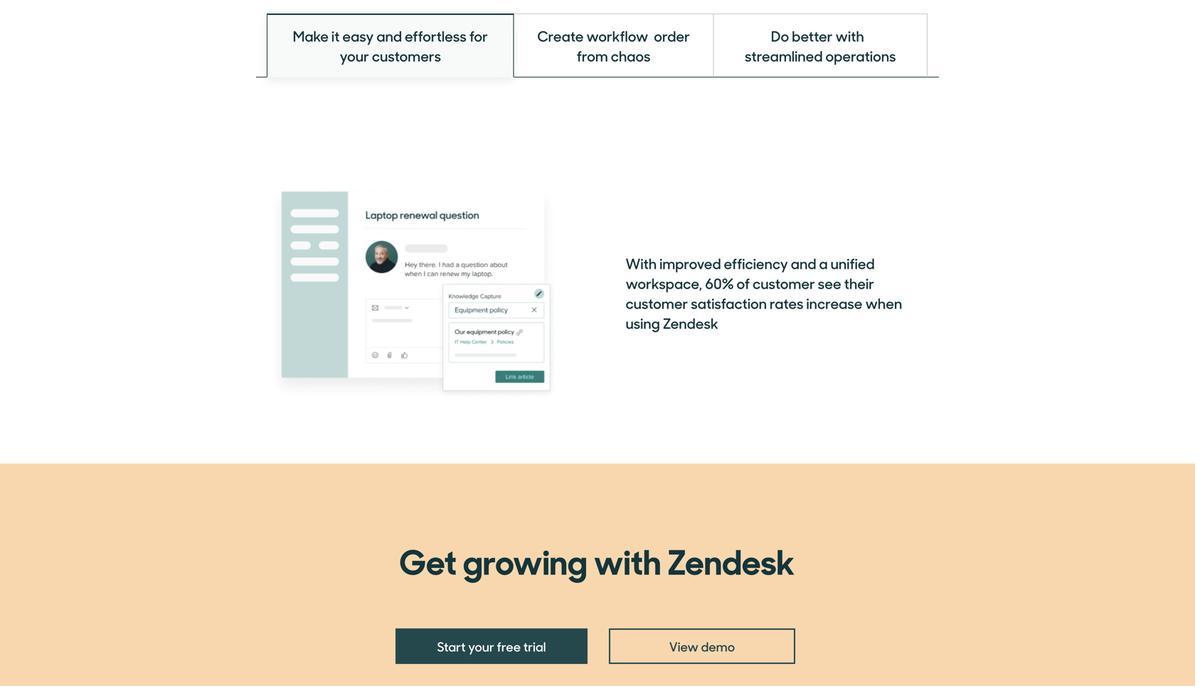 Task type: vqa. For each thing, say whether or not it's contained in the screenshot.
4 . Sell tour
no



Task type: locate. For each thing, give the bounding box(es) containing it.
and inside with improved efficiency and a unified workspace, 60% of customer see their customer satisfaction rates increase when using zendesk
[[791, 253, 816, 273]]

when
[[865, 293, 902, 313]]

1 vertical spatial with
[[594, 535, 661, 585]]

and right the easy
[[377, 26, 402, 46]]

1 vertical spatial and
[[791, 253, 816, 273]]

zendesk inside with improved efficiency and a unified workspace, 60% of customer see their customer satisfaction rates increase when using zendesk
[[663, 313, 718, 333]]

1 vertical spatial your
[[468, 637, 494, 655]]

view demo link
[[609, 629, 795, 664]]

and for effortless for
[[377, 26, 402, 46]]

your right it
[[340, 46, 369, 65]]

your left the free
[[468, 637, 494, 655]]

1 horizontal spatial your
[[468, 637, 494, 655]]

0 vertical spatial with
[[836, 26, 864, 46]]

with
[[836, 26, 864, 46], [594, 535, 661, 585]]

unified
[[831, 253, 875, 273]]

zendesk
[[663, 313, 718, 333], [668, 535, 795, 585]]

0 horizontal spatial and
[[377, 26, 402, 46]]

and inside make it easy and effortless for your customers
[[377, 26, 402, 46]]

operations
[[826, 46, 896, 65]]

image image
[[267, 186, 558, 400]]

1 horizontal spatial with
[[836, 26, 864, 46]]

do better with streamlined operations
[[745, 26, 896, 65]]

your inside make it easy and effortless for your customers
[[340, 46, 369, 65]]

0 vertical spatial zendesk
[[663, 313, 718, 333]]

0 horizontal spatial your
[[340, 46, 369, 65]]

and
[[377, 26, 402, 46], [791, 253, 816, 273]]

0 vertical spatial your
[[340, 46, 369, 65]]

customer right of
[[753, 273, 815, 293]]

and left a
[[791, 253, 816, 273]]

start
[[437, 637, 466, 655]]

from
[[577, 46, 608, 65]]

start your free trial link
[[396, 629, 588, 664]]

workflow
[[586, 26, 648, 46]]

do
[[771, 26, 789, 46]]

0 vertical spatial and
[[377, 26, 402, 46]]

0 horizontal spatial with
[[594, 535, 661, 585]]

create workflow  order from chaos
[[537, 26, 690, 65]]

your
[[340, 46, 369, 65], [468, 637, 494, 655]]

customer down with at top right
[[626, 293, 688, 313]]

their
[[844, 273, 874, 293]]

your inside 'link'
[[468, 637, 494, 655]]

streamlined
[[745, 46, 823, 65]]

with for better
[[836, 26, 864, 46]]

customer
[[753, 273, 815, 293], [626, 293, 688, 313]]

with inside do better with streamlined operations
[[836, 26, 864, 46]]

1 horizontal spatial and
[[791, 253, 816, 273]]

easy
[[342, 26, 374, 46]]

see
[[818, 273, 841, 293]]

better
[[792, 26, 833, 46]]



Task type: describe. For each thing, give the bounding box(es) containing it.
1 horizontal spatial customer
[[753, 273, 815, 293]]

increase
[[806, 293, 863, 313]]

of
[[737, 273, 750, 293]]

effortless for
[[405, 26, 488, 46]]

and for a
[[791, 253, 816, 273]]

0 horizontal spatial customer
[[626, 293, 688, 313]]

60%
[[705, 273, 734, 293]]

satisfaction
[[691, 293, 767, 313]]

create
[[537, 26, 584, 46]]

get growing with zendesk
[[399, 535, 795, 585]]

with for growing
[[594, 535, 661, 585]]

with improved efficiency and a unified workspace, 60% of customer see their customer satisfaction rates increase when using zendesk
[[626, 253, 902, 333]]

rates
[[770, 293, 804, 313]]

make
[[293, 26, 329, 46]]

using
[[626, 313, 660, 333]]

efficiency
[[724, 253, 788, 273]]

start your free trial
[[437, 637, 546, 655]]

demo
[[701, 637, 735, 655]]

growing
[[463, 535, 587, 585]]

get
[[399, 535, 457, 585]]

chaos
[[611, 46, 651, 65]]

a
[[819, 253, 828, 273]]

customers
[[372, 46, 441, 65]]

workspace,
[[626, 273, 702, 293]]

make it easy and effortless for your customers
[[293, 26, 488, 65]]

1 vertical spatial zendesk
[[668, 535, 795, 585]]

trial
[[523, 637, 546, 655]]

free
[[497, 637, 521, 655]]

view demo
[[669, 637, 735, 655]]

view
[[669, 637, 699, 655]]

it
[[331, 26, 340, 46]]

improved
[[660, 253, 721, 273]]

with
[[626, 253, 657, 273]]



